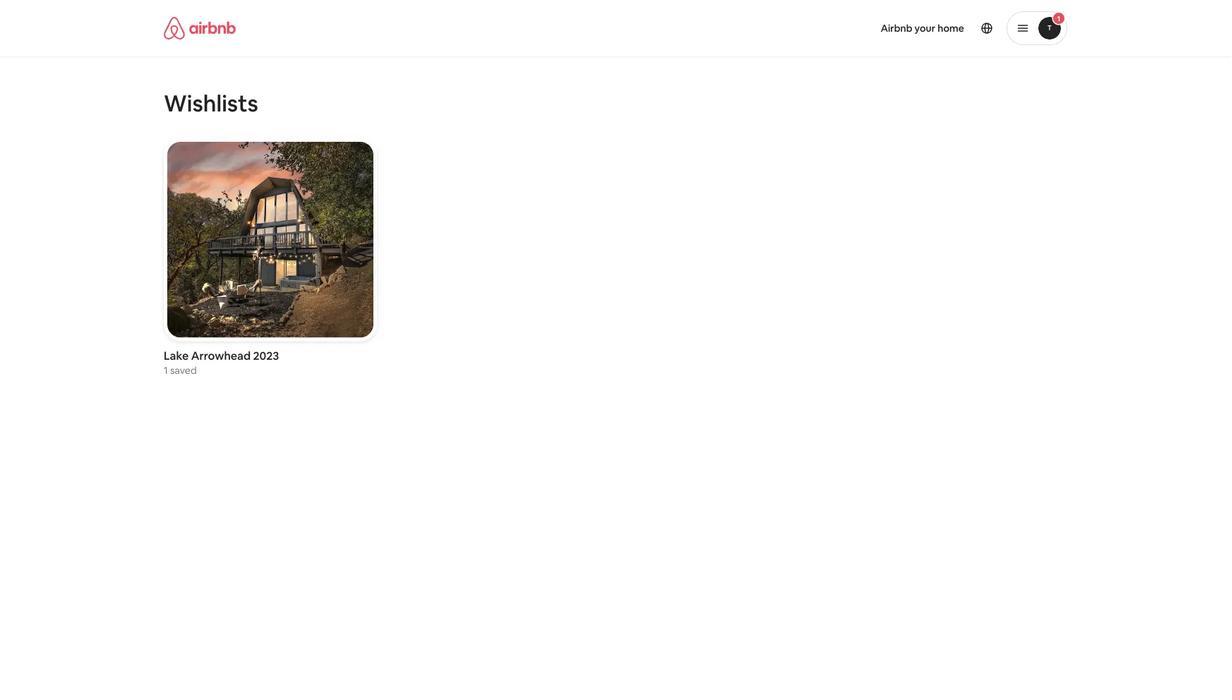 Task type: vqa. For each thing, say whether or not it's contained in the screenshot.
Lake
yes



Task type: describe. For each thing, give the bounding box(es) containing it.
1 inside lake arrowhead 2023 1 saved
[[164, 364, 168, 377]]

2023
[[253, 349, 279, 363]]

saved
[[170, 364, 197, 377]]

profile element
[[633, 0, 1068, 56]]

home
[[938, 22, 965, 35]]



Task type: locate. For each thing, give the bounding box(es) containing it.
airbnb your home link
[[873, 13, 973, 43]]

arrowhead
[[191, 349, 251, 363]]

1 inside dropdown button
[[1058, 14, 1061, 23]]

wishlists
[[164, 88, 258, 118]]

lake arrowhead 2023 1 saved
[[164, 349, 279, 377]]

0 horizontal spatial 1
[[164, 364, 168, 377]]

1 horizontal spatial 1
[[1058, 14, 1061, 23]]

1 vertical spatial 1
[[164, 364, 168, 377]]

1
[[1058, 14, 1061, 23], [164, 364, 168, 377]]

airbnb
[[881, 22, 913, 35]]

0 vertical spatial 1
[[1058, 14, 1061, 23]]

your
[[915, 22, 936, 35]]

lake
[[164, 349, 189, 363]]

airbnb your home
[[881, 22, 965, 35]]

1 button
[[1007, 11, 1068, 45]]



